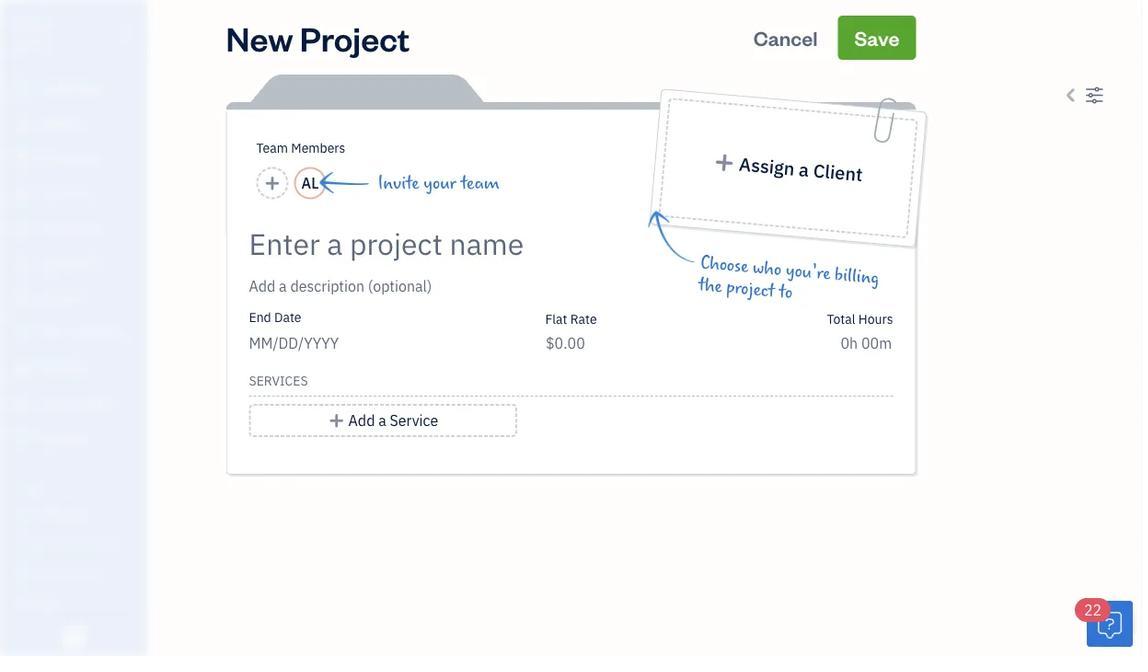 Task type: locate. For each thing, give the bounding box(es) containing it.
new
[[226, 16, 293, 59]]

plus image
[[713, 152, 736, 173], [328, 410, 345, 432]]

cancel button
[[737, 16, 834, 60]]

rate
[[570, 310, 597, 327]]

22 button
[[1075, 598, 1133, 647]]

0 vertical spatial a
[[798, 157, 810, 182]]

add team member image
[[264, 172, 281, 194]]

team
[[461, 173, 499, 193]]

plus image for add
[[328, 410, 345, 432]]

total
[[827, 310, 855, 327]]

Hourly Budget text field
[[841, 334, 893, 353]]

main element
[[0, 0, 193, 656]]

plus image for assign
[[713, 152, 736, 173]]

billing
[[834, 265, 880, 289]]

services
[[249, 372, 308, 389]]

project
[[726, 277, 776, 302]]

owner
[[15, 37, 49, 52]]

a
[[798, 157, 810, 182], [378, 411, 386, 430]]

End date in  format text field
[[249, 334, 464, 353]]

a right add
[[378, 411, 386, 430]]

a left client
[[798, 157, 810, 182]]

plus image inside add a service button
[[328, 410, 345, 432]]

apps image
[[14, 477, 142, 491]]

1 vertical spatial a
[[378, 411, 386, 430]]

estimate image
[[12, 150, 34, 168]]

choose
[[700, 253, 749, 277]]

to
[[778, 282, 794, 303]]

flat
[[545, 310, 567, 327]]

items and services image
[[14, 536, 142, 550]]

invite
[[378, 173, 419, 193]]

add
[[348, 411, 375, 430]]

Amount (USD) text field
[[545, 334, 586, 353]]

1 horizontal spatial plus image
[[713, 152, 736, 173]]

22
[[1084, 600, 1102, 620]]

Project Name text field
[[249, 225, 755, 262]]

the
[[698, 275, 723, 297]]

client
[[812, 158, 864, 187]]

apple
[[15, 16, 54, 35]]

a inside assign a client
[[798, 157, 810, 182]]

plus image inside assign a client button
[[713, 152, 736, 173]]

plus image left assign
[[713, 152, 736, 173]]

assign
[[738, 152, 796, 181]]

0 vertical spatial plus image
[[713, 152, 736, 173]]

a for add
[[378, 411, 386, 430]]

bank connections image
[[14, 565, 142, 580]]

hours
[[858, 310, 893, 327]]

invoice image
[[12, 185, 34, 203]]

plus image left add
[[328, 410, 345, 432]]

Project Description text field
[[249, 275, 755, 297]]

0 horizontal spatial plus image
[[328, 410, 345, 432]]

report image
[[12, 430, 34, 448]]

members
[[291, 139, 345, 156]]

project image
[[12, 290, 34, 308]]

1 vertical spatial plus image
[[328, 410, 345, 432]]

timer image
[[12, 325, 34, 343]]

add a service
[[348, 411, 438, 430]]

your
[[424, 173, 456, 193]]

1 horizontal spatial a
[[798, 157, 810, 182]]

0 horizontal spatial a
[[378, 411, 386, 430]]



Task type: describe. For each thing, give the bounding box(es) containing it.
team
[[256, 139, 288, 156]]

expense image
[[12, 255, 34, 273]]

resource center badge image
[[1087, 601, 1133, 647]]

project
[[300, 16, 410, 59]]

apple owner
[[15, 16, 54, 52]]

chevronleft image
[[1062, 84, 1081, 106]]

invite your team
[[378, 173, 499, 193]]

end
[[249, 309, 271, 326]]

money image
[[12, 360, 34, 378]]

client image
[[12, 115, 34, 133]]

settings image
[[14, 594, 142, 609]]

new project
[[226, 16, 410, 59]]

who
[[752, 257, 783, 280]]

date
[[274, 309, 301, 326]]

choose who you're billing the project to
[[698, 253, 880, 303]]

add a service button
[[249, 404, 517, 437]]

team members image
[[14, 506, 142, 521]]

chart image
[[12, 395, 34, 413]]

total hours
[[827, 310, 893, 327]]

payment image
[[12, 220, 34, 238]]

you're
[[785, 260, 831, 284]]

settings image
[[1085, 84, 1104, 106]]

a for assign
[[798, 157, 810, 182]]

freshbooks image
[[59, 627, 88, 649]]

save
[[854, 24, 900, 51]]

al
[[301, 173, 319, 193]]

service
[[390, 411, 438, 430]]

dashboard image
[[12, 80, 34, 98]]

flat rate
[[545, 310, 597, 327]]

assign a client
[[738, 152, 864, 187]]

cancel
[[753, 24, 818, 51]]

assign a client button
[[658, 98, 918, 239]]

save button
[[838, 16, 916, 60]]

end date
[[249, 309, 301, 326]]

team members
[[256, 139, 345, 156]]



Task type: vqa. For each thing, say whether or not it's contained in the screenshot.
the left the a
yes



